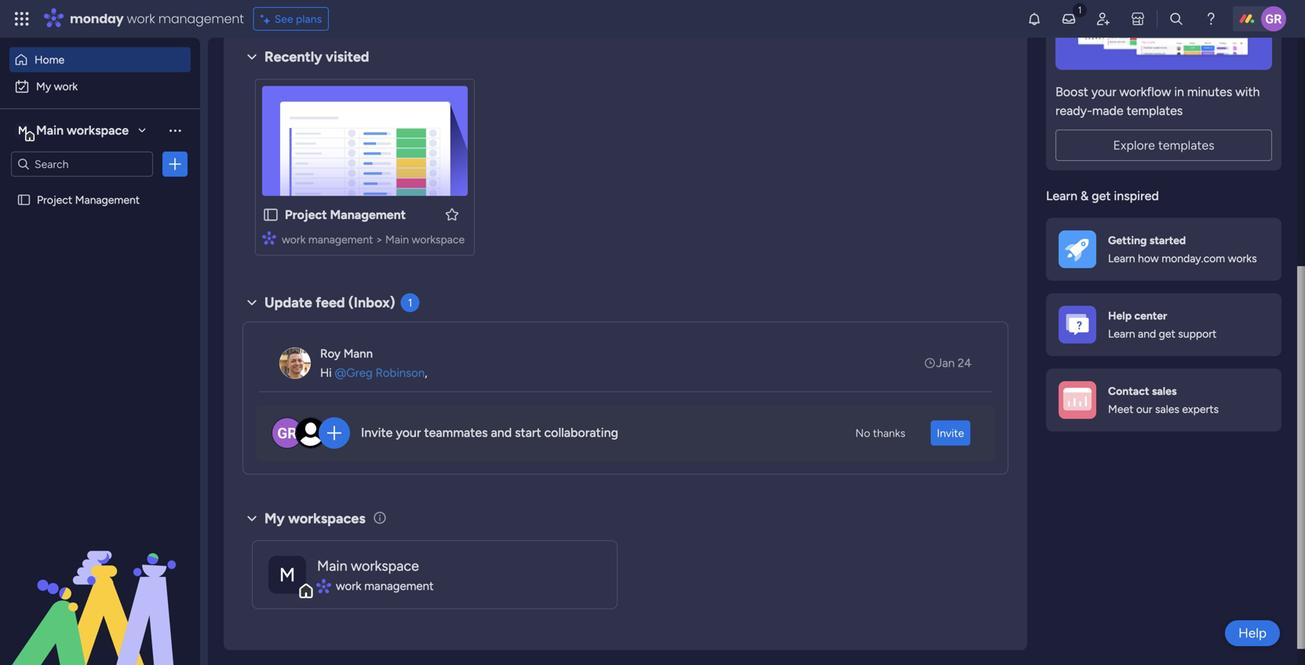 Task type: vqa. For each thing, say whether or not it's contained in the screenshot.
TEAMMATES
yes



Task type: describe. For each thing, give the bounding box(es) containing it.
recently visited
[[265, 48, 369, 65]]

learn & get inspired
[[1047, 188, 1160, 203]]

1
[[408, 296, 413, 309]]

update feed image
[[1062, 11, 1077, 27]]

templates image image
[[1061, 0, 1268, 70]]

learn for getting
[[1109, 252, 1136, 265]]

24
[[958, 356, 972, 370]]

minutes
[[1188, 84, 1233, 99]]

thanks
[[874, 426, 906, 440]]

1 horizontal spatial workspace image
[[269, 556, 306, 594]]

workspaces
[[288, 510, 366, 527]]

see plans button
[[253, 7, 329, 31]]

collaborating
[[545, 425, 619, 440]]

jan
[[937, 356, 955, 370]]

start
[[515, 425, 542, 440]]

boost your workflow in minutes with ready-made templates
[[1056, 84, 1261, 118]]

mann
[[344, 347, 373, 361]]

&
[[1081, 188, 1089, 203]]

support
[[1179, 327, 1217, 340]]

monday marketplace image
[[1131, 11, 1146, 27]]

jan 24
[[937, 356, 972, 370]]

update
[[265, 294, 312, 311]]

workspace selection element
[[15, 121, 131, 141]]

project management inside list box
[[37, 193, 140, 207]]

started
[[1150, 234, 1187, 247]]

boost
[[1056, 84, 1089, 99]]

invite button
[[931, 421, 971, 446]]

notifications image
[[1027, 11, 1043, 27]]

0 vertical spatial get
[[1092, 188, 1112, 203]]

inspired
[[1115, 188, 1160, 203]]

0 vertical spatial workspace image
[[15, 122, 31, 139]]

my workspaces
[[265, 510, 366, 527]]

0 vertical spatial management
[[158, 10, 244, 27]]

my work
[[36, 80, 78, 93]]

management for work management > main workspace
[[309, 233, 373, 246]]

main workspace inside workspace selection element
[[36, 123, 129, 138]]

1 vertical spatial project
[[285, 207, 327, 222]]

project inside project management list box
[[37, 193, 72, 207]]

teammates
[[424, 425, 488, 440]]

close my workspaces image
[[243, 509, 261, 528]]

0 vertical spatial sales
[[1153, 384, 1178, 398]]

visited
[[326, 48, 369, 65]]

ready-
[[1056, 103, 1093, 118]]

workspace options image
[[167, 122, 183, 138]]

workflow
[[1120, 84, 1172, 99]]

m for right workspace image
[[279, 563, 295, 586]]

with
[[1236, 84, 1261, 99]]

contact sales meet our sales experts
[[1109, 384, 1220, 416]]

help image
[[1204, 11, 1220, 27]]

invite for invite your teammates and start collaborating
[[361, 425, 393, 440]]

getting
[[1109, 234, 1148, 247]]

work management > main workspace
[[282, 233, 465, 246]]

options image
[[167, 156, 183, 172]]

how
[[1139, 252, 1160, 265]]

recently
[[265, 48, 322, 65]]

get inside help center learn and get support
[[1160, 327, 1176, 340]]

update feed (inbox)
[[265, 294, 395, 311]]

and for start
[[491, 425, 512, 440]]

work right monday
[[127, 10, 155, 27]]

>
[[376, 233, 383, 246]]

roy mann image
[[280, 347, 311, 379]]

2 vertical spatial workspace
[[351, 557, 419, 574]]

and for get
[[1139, 327, 1157, 340]]

help for help center learn and get support
[[1109, 309, 1132, 322]]



Task type: locate. For each thing, give the bounding box(es) containing it.
my for my workspaces
[[265, 510, 285, 527]]

sales up our
[[1153, 384, 1178, 398]]

no thanks
[[856, 426, 906, 440]]

main inside workspace selection element
[[36, 123, 64, 138]]

1 vertical spatial my
[[265, 510, 285, 527]]

1 vertical spatial help
[[1239, 625, 1267, 641]]

m
[[18, 124, 27, 137], [279, 563, 295, 586]]

1 vertical spatial management
[[309, 233, 373, 246]]

plans
[[296, 12, 322, 26]]

0 vertical spatial workspace
[[67, 123, 129, 138]]

learn inside help center learn and get support
[[1109, 327, 1136, 340]]

1 vertical spatial management
[[330, 207, 406, 222]]

workspace down add to favorites "icon"
[[412, 233, 465, 246]]

get down center
[[1160, 327, 1176, 340]]

1 horizontal spatial main workspace
[[317, 557, 419, 574]]

0 vertical spatial templates
[[1127, 103, 1184, 118]]

sales right our
[[1156, 402, 1180, 416]]

1 horizontal spatial and
[[1139, 327, 1157, 340]]

getting started learn how monday.com works
[[1109, 234, 1258, 265]]

1 vertical spatial templates
[[1159, 138, 1215, 153]]

meet
[[1109, 402, 1134, 416]]

0 vertical spatial management
[[75, 193, 140, 207]]

center
[[1135, 309, 1168, 322]]

0 horizontal spatial get
[[1092, 188, 1112, 203]]

management inside list box
[[75, 193, 140, 207]]

0 horizontal spatial workspace image
[[15, 122, 31, 139]]

in
[[1175, 84, 1185, 99]]

0 horizontal spatial and
[[491, 425, 512, 440]]

1 vertical spatial workspace
[[412, 233, 465, 246]]

work inside the my work 'option'
[[54, 80, 78, 93]]

learn for help
[[1109, 327, 1136, 340]]

help for help
[[1239, 625, 1267, 641]]

templates
[[1127, 103, 1184, 118], [1159, 138, 1215, 153]]

0 horizontal spatial help
[[1109, 309, 1132, 322]]

lottie animation image
[[0, 507, 200, 665]]

0 vertical spatial main workspace
[[36, 123, 129, 138]]

your for workflow
[[1092, 84, 1117, 99]]

management up work management > main workspace
[[330, 207, 406, 222]]

works
[[1229, 252, 1258, 265]]

main
[[36, 123, 64, 138], [386, 233, 409, 246], [317, 557, 348, 574]]

home
[[35, 53, 65, 66]]

experts
[[1183, 402, 1220, 416]]

0 vertical spatial m
[[18, 124, 27, 137]]

1 vertical spatial sales
[[1156, 402, 1180, 416]]

your inside boost your workflow in minutes with ready-made templates
[[1092, 84, 1117, 99]]

1 vertical spatial m
[[279, 563, 295, 586]]

work management
[[336, 579, 434, 593]]

help inside button
[[1239, 625, 1267, 641]]

m for top workspace image
[[18, 124, 27, 137]]

work
[[127, 10, 155, 27], [54, 80, 78, 93], [282, 233, 306, 246], [336, 579, 362, 593]]

help center learn and get support
[[1109, 309, 1217, 340]]

home link
[[9, 47, 191, 72]]

work up update
[[282, 233, 306, 246]]

1 vertical spatial get
[[1160, 327, 1176, 340]]

1 vertical spatial your
[[396, 425, 421, 440]]

sales
[[1153, 384, 1178, 398], [1156, 402, 1180, 416]]

0 horizontal spatial project management
[[37, 193, 140, 207]]

close update feed (inbox) image
[[243, 293, 261, 312]]

workspace up the work management
[[351, 557, 419, 574]]

help inside help center learn and get support
[[1109, 309, 1132, 322]]

1 horizontal spatial project management
[[285, 207, 406, 222]]

1 horizontal spatial main
[[317, 557, 348, 574]]

public board image inside project management list box
[[16, 192, 31, 207]]

project management
[[37, 193, 140, 207], [285, 207, 406, 222]]

your left teammates
[[396, 425, 421, 440]]

1 horizontal spatial invite
[[937, 426, 965, 440]]

templates right explore
[[1159, 138, 1215, 153]]

explore
[[1114, 138, 1156, 153]]

get right &
[[1092, 188, 1112, 203]]

0 horizontal spatial your
[[396, 425, 421, 440]]

see
[[275, 12, 293, 26]]

project down search in workspace field
[[37, 193, 72, 207]]

project management list box
[[0, 183, 200, 425]]

main workspace
[[36, 123, 129, 138], [317, 557, 419, 574]]

monday
[[70, 10, 124, 27]]

2 vertical spatial learn
[[1109, 327, 1136, 340]]

my down home
[[36, 80, 51, 93]]

workspace
[[67, 123, 129, 138], [412, 233, 465, 246], [351, 557, 419, 574]]

invite inside button
[[937, 426, 965, 440]]

management for work management
[[365, 579, 434, 593]]

1 image
[[1073, 1, 1088, 18]]

0 horizontal spatial main
[[36, 123, 64, 138]]

and left 'start'
[[491, 425, 512, 440]]

1 vertical spatial main
[[386, 233, 409, 246]]

workspace up search in workspace field
[[67, 123, 129, 138]]

management down search in workspace field
[[75, 193, 140, 207]]

explore templates button
[[1056, 129, 1273, 161]]

my
[[36, 80, 51, 93], [265, 510, 285, 527]]

our
[[1137, 402, 1153, 416]]

1 horizontal spatial my
[[265, 510, 285, 527]]

option
[[0, 186, 200, 189]]

templates inside boost your workflow in minutes with ready-made templates
[[1127, 103, 1184, 118]]

learn down getting
[[1109, 252, 1136, 265]]

search everything image
[[1169, 11, 1185, 27]]

learn left &
[[1047, 188, 1078, 203]]

main workspace up the work management
[[317, 557, 419, 574]]

0 vertical spatial main
[[36, 123, 64, 138]]

main down "workspaces"
[[317, 557, 348, 574]]

getting started element
[[1047, 218, 1282, 281]]

0 horizontal spatial project
[[37, 193, 72, 207]]

templates inside button
[[1159, 138, 1215, 153]]

and
[[1139, 327, 1157, 340], [491, 425, 512, 440]]

learn
[[1047, 188, 1078, 203], [1109, 252, 1136, 265], [1109, 327, 1136, 340]]

lottie animation element
[[0, 507, 200, 665]]

help center element
[[1047, 293, 1282, 356]]

and down center
[[1139, 327, 1157, 340]]

roy
[[320, 347, 341, 361]]

0 horizontal spatial public board image
[[16, 192, 31, 207]]

contact
[[1109, 384, 1150, 398]]

main down my work
[[36, 123, 64, 138]]

help button
[[1226, 620, 1281, 646]]

greg robinson image
[[1262, 6, 1287, 31]]

templates down "workflow"
[[1127, 103, 1184, 118]]

your for teammates
[[396, 425, 421, 440]]

no
[[856, 426, 871, 440]]

1 horizontal spatial get
[[1160, 327, 1176, 340]]

1 horizontal spatial m
[[279, 563, 295, 586]]

2 horizontal spatial main
[[386, 233, 409, 246]]

management
[[158, 10, 244, 27], [309, 233, 373, 246], [365, 579, 434, 593]]

monday.com
[[1162, 252, 1226, 265]]

0 horizontal spatial m
[[18, 124, 27, 137]]

roy mann
[[320, 347, 373, 361]]

project management up work management > main workspace
[[285, 207, 406, 222]]

project
[[37, 193, 72, 207], [285, 207, 327, 222]]

my work link
[[9, 74, 191, 99]]

no thanks button
[[850, 421, 912, 446]]

main right > at the left top of the page
[[386, 233, 409, 246]]

1 vertical spatial and
[[491, 425, 512, 440]]

made
[[1093, 103, 1124, 118]]

work down home
[[54, 80, 78, 93]]

0 vertical spatial my
[[36, 80, 51, 93]]

1 vertical spatial workspace image
[[269, 556, 306, 594]]

0 vertical spatial and
[[1139, 327, 1157, 340]]

0 vertical spatial help
[[1109, 309, 1132, 322]]

my right close my workspaces image
[[265, 510, 285, 527]]

invite
[[361, 425, 393, 440], [937, 426, 965, 440]]

invite members image
[[1096, 11, 1112, 27]]

learn down center
[[1109, 327, 1136, 340]]

1 vertical spatial learn
[[1109, 252, 1136, 265]]

get
[[1092, 188, 1112, 203], [1160, 327, 1176, 340]]

m inside workspace selection element
[[18, 124, 27, 137]]

0 vertical spatial your
[[1092, 84, 1117, 99]]

monday work management
[[70, 10, 244, 27]]

public board image
[[16, 192, 31, 207], [262, 206, 280, 223]]

workspace image
[[15, 122, 31, 139], [269, 556, 306, 594]]

0 vertical spatial project
[[37, 193, 72, 207]]

0 vertical spatial project management
[[37, 193, 140, 207]]

project up work management > main workspace
[[285, 207, 327, 222]]

management
[[75, 193, 140, 207], [330, 207, 406, 222]]

0 horizontal spatial my
[[36, 80, 51, 93]]

explore templates
[[1114, 138, 1215, 153]]

0 vertical spatial learn
[[1047, 188, 1078, 203]]

home option
[[9, 47, 191, 72]]

0 horizontal spatial main workspace
[[36, 123, 129, 138]]

feed
[[316, 294, 345, 311]]

close recently visited image
[[243, 48, 261, 66]]

Search in workspace field
[[33, 155, 131, 173]]

my for my work
[[36, 80, 51, 93]]

1 horizontal spatial help
[[1239, 625, 1267, 641]]

0 horizontal spatial invite
[[361, 425, 393, 440]]

main workspace up search in workspace field
[[36, 123, 129, 138]]

(inbox)
[[349, 294, 395, 311]]

1 horizontal spatial project
[[285, 207, 327, 222]]

select product image
[[14, 11, 30, 27]]

2 vertical spatial management
[[365, 579, 434, 593]]

my work option
[[9, 74, 191, 99]]

1 vertical spatial main workspace
[[317, 557, 419, 574]]

help
[[1109, 309, 1132, 322], [1239, 625, 1267, 641]]

your
[[1092, 84, 1117, 99], [396, 425, 421, 440]]

invite your teammates and start collaborating
[[361, 425, 619, 440]]

invite for invite
[[937, 426, 965, 440]]

project management down search in workspace field
[[37, 193, 140, 207]]

and inside help center learn and get support
[[1139, 327, 1157, 340]]

2 vertical spatial main
[[317, 557, 348, 574]]

my inside 'option'
[[36, 80, 51, 93]]

add to favorites image
[[444, 207, 460, 222]]

1 horizontal spatial your
[[1092, 84, 1117, 99]]

0 horizontal spatial management
[[75, 193, 140, 207]]

your up made
[[1092, 84, 1117, 99]]

learn inside getting started learn how monday.com works
[[1109, 252, 1136, 265]]

work down "workspaces"
[[336, 579, 362, 593]]

1 vertical spatial project management
[[285, 207, 406, 222]]

1 horizontal spatial public board image
[[262, 206, 280, 223]]

contact sales element
[[1047, 369, 1282, 431]]

see plans
[[275, 12, 322, 26]]

1 horizontal spatial management
[[330, 207, 406, 222]]



